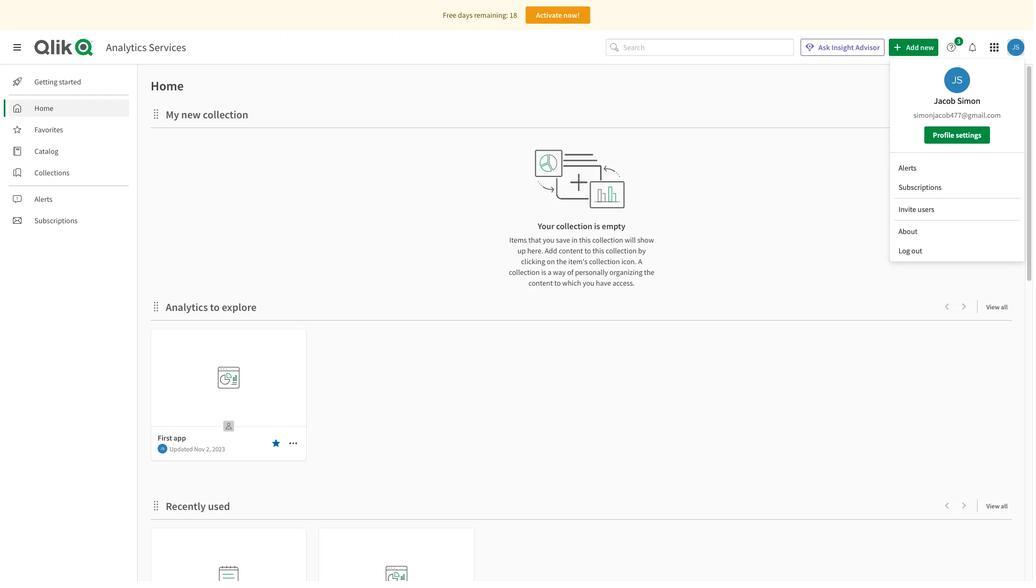 Task type: locate. For each thing, give the bounding box(es) containing it.
to left 'explore'
[[210, 300, 220, 314]]

personally
[[575, 267, 608, 277]]

on
[[547, 257, 555, 266]]

this
[[579, 235, 591, 245], [593, 246, 604, 256]]

ask insight advisor button
[[801, 39, 885, 56]]

0 vertical spatial the
[[557, 257, 567, 266]]

2 move collection image from the top
[[151, 500, 161, 511]]

collection up in
[[556, 221, 593, 231]]

home
[[151, 77, 184, 94], [34, 103, 53, 113]]

1 vertical spatial content
[[529, 278, 553, 288]]

empty
[[602, 221, 626, 231]]

0 vertical spatial subscriptions
[[899, 182, 942, 192]]

the right the on
[[557, 257, 567, 266]]

subscriptions
[[899, 182, 942, 192], [34, 216, 78, 225]]

jacob simon element
[[158, 444, 167, 454]]

your
[[538, 221, 554, 231]]

all
[[1001, 110, 1008, 118], [1001, 303, 1008, 311], [1001, 502, 1008, 510]]

jacob simon image
[[1007, 39, 1025, 56]]

1 vertical spatial is
[[541, 267, 546, 277]]

1 vertical spatial analytics
[[166, 300, 208, 314]]

1 vertical spatial move collection image
[[151, 500, 161, 511]]

1 horizontal spatial this
[[593, 246, 604, 256]]

invite
[[899, 204, 916, 214]]

content down in
[[559, 246, 583, 256]]

my
[[166, 108, 179, 121]]

collections link
[[9, 164, 129, 181]]

1 vertical spatial home
[[34, 103, 53, 113]]

view all
[[987, 110, 1008, 118], [987, 303, 1008, 311], [987, 502, 1008, 510]]

nov
[[194, 445, 205, 453]]

users
[[918, 204, 935, 214]]

1 horizontal spatial alerts
[[899, 163, 917, 173]]

content down the a
[[529, 278, 553, 288]]

icon.
[[621, 257, 637, 266]]

0 horizontal spatial home
[[34, 103, 53, 113]]

2 horizontal spatial to
[[585, 246, 591, 256]]

home inside main content
[[151, 77, 184, 94]]

home inside navigation pane "element"
[[34, 103, 53, 113]]

move collection image left 'recently'
[[151, 500, 161, 511]]

1 vertical spatial the
[[644, 267, 655, 277]]

2 view from the top
[[987, 303, 1000, 311]]

updated nov 2, 2023
[[170, 445, 225, 453]]

my new collection
[[166, 108, 248, 121]]

personal element
[[220, 418, 237, 435]]

alerts up invite
[[899, 163, 917, 173]]

close sidebar menu image
[[13, 43, 22, 52]]

explore
[[222, 300, 257, 314]]

log
[[899, 246, 910, 256]]

move collection image
[[151, 108, 161, 119], [151, 500, 161, 511]]

view all link for explore
[[987, 300, 1012, 313]]

view
[[987, 110, 1000, 118], [987, 303, 1000, 311], [987, 502, 1000, 510]]

free
[[443, 10, 457, 20]]

analytics right move collection image
[[166, 300, 208, 314]]

18
[[510, 10, 517, 20]]

will
[[625, 235, 636, 245]]

getting
[[34, 77, 57, 87]]

ask
[[819, 43, 830, 52]]

analytics services element
[[106, 40, 186, 54]]

1 vertical spatial alerts
[[34, 194, 52, 204]]

0 vertical spatial home
[[151, 77, 184, 94]]

advisor
[[856, 43, 880, 52]]

1 all from the top
[[1001, 110, 1008, 118]]

home up favorites
[[34, 103, 53, 113]]

customize
[[933, 81, 967, 91]]

you up add
[[543, 235, 555, 245]]

1 vertical spatial all
[[1001, 303, 1008, 311]]

alerts inside navigation pane "element"
[[34, 194, 52, 204]]

2 vertical spatial view all
[[987, 502, 1008, 510]]

this up personally
[[593, 246, 604, 256]]

jacob simon image up the simon
[[944, 67, 970, 93]]

1 view all link from the top
[[987, 107, 1012, 121]]

3 all from the top
[[1001, 502, 1008, 510]]

alerts down collections
[[34, 194, 52, 204]]

collection
[[203, 108, 248, 121], [556, 221, 593, 231], [592, 235, 623, 245], [606, 246, 637, 256], [589, 257, 620, 266], [509, 267, 540, 277]]

analytics left services
[[106, 40, 147, 54]]

organizing
[[610, 267, 643, 277]]

2 vertical spatial view
[[987, 502, 1000, 510]]

1 vertical spatial view all link
[[987, 300, 1012, 313]]

0 vertical spatial to
[[585, 246, 591, 256]]

is
[[594, 221, 600, 231], [541, 267, 546, 277]]

move collection image left my
[[151, 108, 161, 119]]

0 vertical spatial you
[[543, 235, 555, 245]]

is left empty
[[594, 221, 600, 231]]

1 horizontal spatial home
[[151, 77, 184, 94]]

view all for collection
[[987, 110, 1008, 118]]

0 horizontal spatial jacob simon image
[[158, 444, 167, 454]]

services
[[149, 40, 186, 54]]

2 vertical spatial view all link
[[987, 499, 1012, 512]]

access.
[[613, 278, 635, 288]]

0 horizontal spatial content
[[529, 278, 553, 288]]

activate
[[536, 10, 562, 20]]

0 horizontal spatial subscriptions
[[34, 216, 78, 225]]

1 horizontal spatial analytics
[[166, 300, 208, 314]]

0 vertical spatial this
[[579, 235, 591, 245]]

2 view all link from the top
[[987, 300, 1012, 313]]

you down personally
[[583, 278, 594, 288]]

analytics services
[[106, 40, 186, 54]]

new
[[181, 108, 201, 121]]

show
[[637, 235, 654, 245]]

1 vertical spatial view all
[[987, 303, 1008, 311]]

this right in
[[579, 235, 591, 245]]

subscriptions up invite users
[[899, 182, 942, 192]]

2 all from the top
[[1001, 303, 1008, 311]]

0 horizontal spatial alerts
[[34, 194, 52, 204]]

subscriptions down alerts link
[[34, 216, 78, 225]]

1 vertical spatial to
[[554, 278, 561, 288]]

customize your home button
[[913, 77, 1012, 95]]

1 vertical spatial you
[[583, 278, 594, 288]]

2 vertical spatial all
[[1001, 502, 1008, 510]]

you
[[543, 235, 555, 245], [583, 278, 594, 288]]

analytics inside home main content
[[166, 300, 208, 314]]

view all link
[[987, 107, 1012, 121], [987, 300, 1012, 313], [987, 499, 1012, 512]]

0 vertical spatial move collection image
[[151, 108, 161, 119]]

jacob simon image
[[944, 67, 970, 93], [158, 444, 167, 454]]

0 vertical spatial all
[[1001, 110, 1008, 118]]

1 horizontal spatial you
[[583, 278, 594, 288]]

2 view all from the top
[[987, 303, 1008, 311]]

0 vertical spatial view
[[987, 110, 1000, 118]]

0 horizontal spatial to
[[210, 300, 220, 314]]

activate now! link
[[526, 6, 590, 24]]

first app
[[158, 433, 186, 443]]

of
[[567, 267, 574, 277]]

items
[[509, 235, 527, 245]]

0 vertical spatial is
[[594, 221, 600, 231]]

1 view all from the top
[[987, 110, 1008, 118]]

alerts
[[899, 163, 917, 173], [34, 194, 52, 204]]

jacob simon image down first on the left of the page
[[158, 444, 167, 454]]

to up item's
[[585, 246, 591, 256]]

0 vertical spatial content
[[559, 246, 583, 256]]

1 horizontal spatial subscriptions
[[899, 182, 942, 192]]

settings
[[956, 130, 982, 140]]

searchbar element
[[606, 39, 794, 56]]

updated
[[170, 445, 193, 453]]

analytics for analytics services
[[106, 40, 147, 54]]

1 view from the top
[[987, 110, 1000, 118]]

have
[[596, 278, 611, 288]]

3 view from the top
[[987, 502, 1000, 510]]

0 vertical spatial view all link
[[987, 107, 1012, 121]]

is left the a
[[541, 267, 546, 277]]

content
[[559, 246, 583, 256], [529, 278, 553, 288]]

recently used
[[166, 499, 230, 513]]

1 move collection image from the top
[[151, 108, 161, 119]]

home up my
[[151, 77, 184, 94]]

1 vertical spatial subscriptions
[[34, 216, 78, 225]]

1 vertical spatial view
[[987, 303, 1000, 311]]

subscriptions inside navigation pane "element"
[[34, 216, 78, 225]]

catalog link
[[9, 143, 129, 160]]

1 horizontal spatial jacob simon image
[[944, 67, 970, 93]]

navigation pane element
[[0, 69, 137, 234]]

to
[[585, 246, 591, 256], [554, 278, 561, 288], [210, 300, 220, 314]]

all for collection
[[1001, 110, 1008, 118]]

1 vertical spatial this
[[593, 246, 604, 256]]

0 vertical spatial alerts
[[899, 163, 917, 173]]

analytics
[[106, 40, 147, 54], [166, 300, 208, 314]]

profile settings link
[[924, 126, 990, 144]]

the
[[557, 257, 567, 266], [644, 267, 655, 277]]

the down by
[[644, 267, 655, 277]]

0 vertical spatial analytics
[[106, 40, 147, 54]]

to down way
[[554, 278, 561, 288]]

all for explore
[[1001, 303, 1008, 311]]

3 view all from the top
[[987, 502, 1008, 510]]

remaining:
[[474, 10, 508, 20]]

0 horizontal spatial analytics
[[106, 40, 147, 54]]

collection up icon.
[[606, 246, 637, 256]]

0 vertical spatial view all
[[987, 110, 1008, 118]]



Task type: vqa. For each thing, say whether or not it's contained in the screenshot.
topmost DO
no



Task type: describe. For each thing, give the bounding box(es) containing it.
view all for explore
[[987, 303, 1008, 311]]

out
[[912, 246, 922, 256]]

3 view all link from the top
[[987, 499, 1012, 512]]

a
[[638, 257, 642, 266]]

collections
[[34, 168, 70, 178]]

view for explore
[[987, 303, 1000, 311]]

Search text field
[[623, 39, 794, 56]]

now!
[[564, 10, 580, 20]]

view for collection
[[987, 110, 1000, 118]]

a
[[548, 267, 552, 277]]

analytics to explore link
[[166, 300, 261, 314]]

started
[[59, 77, 81, 87]]

by
[[638, 246, 646, 256]]

app
[[174, 433, 186, 443]]

analytics to explore
[[166, 300, 257, 314]]

profile
[[933, 130, 955, 140]]

move collection image
[[151, 301, 161, 312]]

save
[[556, 235, 570, 245]]

recently used link
[[166, 499, 234, 513]]

collection down empty
[[592, 235, 623, 245]]

move collection image for my
[[151, 108, 161, 119]]

favorites link
[[9, 121, 129, 138]]

1 horizontal spatial content
[[559, 246, 583, 256]]

free days remaining: 18
[[443, 10, 517, 20]]

subscriptions button
[[894, 179, 1020, 196]]

0 horizontal spatial is
[[541, 267, 546, 277]]

home
[[985, 81, 1003, 91]]

2023
[[212, 445, 225, 453]]

first
[[158, 433, 172, 443]]

home main content
[[133, 65, 1033, 581]]

up
[[518, 246, 526, 256]]

getting started
[[34, 77, 81, 87]]

clicking
[[521, 257, 545, 266]]

analytics for analytics to explore
[[166, 300, 208, 314]]

alerts button
[[894, 159, 1020, 177]]

simonjacob477@gmail.com
[[914, 110, 1001, 120]]

invite users
[[899, 204, 935, 214]]

catalog
[[34, 146, 58, 156]]

home link
[[9, 100, 129, 117]]

which
[[562, 278, 581, 288]]

my new collection link
[[166, 108, 253, 121]]

1 horizontal spatial the
[[644, 267, 655, 277]]

used
[[208, 499, 230, 513]]

jacob
[[934, 95, 956, 106]]

getting started link
[[9, 73, 129, 90]]

0 horizontal spatial the
[[557, 257, 567, 266]]

your collection is empty items that you save in this collection will show up here. add content to this collection by clicking on the item's collection icon. a collection is a way of personally organizing the content to which you have access.
[[509, 221, 655, 288]]

jacob simon simonjacob477@gmail.com
[[914, 95, 1001, 120]]

0 horizontal spatial this
[[579, 235, 591, 245]]

way
[[553, 267, 566, 277]]

here.
[[527, 246, 543, 256]]

0 horizontal spatial you
[[543, 235, 555, 245]]

add
[[545, 246, 557, 256]]

that
[[528, 235, 541, 245]]

move collection image for recently
[[151, 500, 161, 511]]

collection right new
[[203, 108, 248, 121]]

collection up personally
[[589, 257, 620, 266]]

1 vertical spatial jacob simon image
[[158, 444, 167, 454]]

1 horizontal spatial to
[[554, 278, 561, 288]]

invite users button
[[894, 201, 1020, 218]]

ask insight advisor
[[819, 43, 880, 52]]

favorites
[[34, 125, 63, 135]]

alerts inside button
[[899, 163, 917, 173]]

alerts link
[[9, 191, 129, 208]]

recently
[[166, 499, 206, 513]]

activate now!
[[536, 10, 580, 20]]

1 horizontal spatial is
[[594, 221, 600, 231]]

about button
[[894, 223, 1020, 240]]

0 vertical spatial jacob simon image
[[944, 67, 970, 93]]

subscriptions inside "button"
[[899, 182, 942, 192]]

your
[[968, 81, 983, 91]]

days
[[458, 10, 473, 20]]

remove from favorites image
[[272, 439, 280, 448]]

simon
[[957, 95, 981, 106]]

customize your home
[[933, 81, 1003, 91]]

about
[[899, 227, 918, 236]]

profile settings
[[933, 130, 982, 140]]

2 vertical spatial to
[[210, 300, 220, 314]]

subscriptions link
[[9, 212, 129, 229]]

log out button
[[894, 242, 1020, 259]]

item's
[[568, 257, 588, 266]]

view all link for collection
[[987, 107, 1012, 121]]

collection down "clicking"
[[509, 267, 540, 277]]

in
[[572, 235, 578, 245]]

log out
[[899, 246, 922, 256]]

2,
[[206, 445, 211, 453]]

insight
[[832, 43, 854, 52]]



